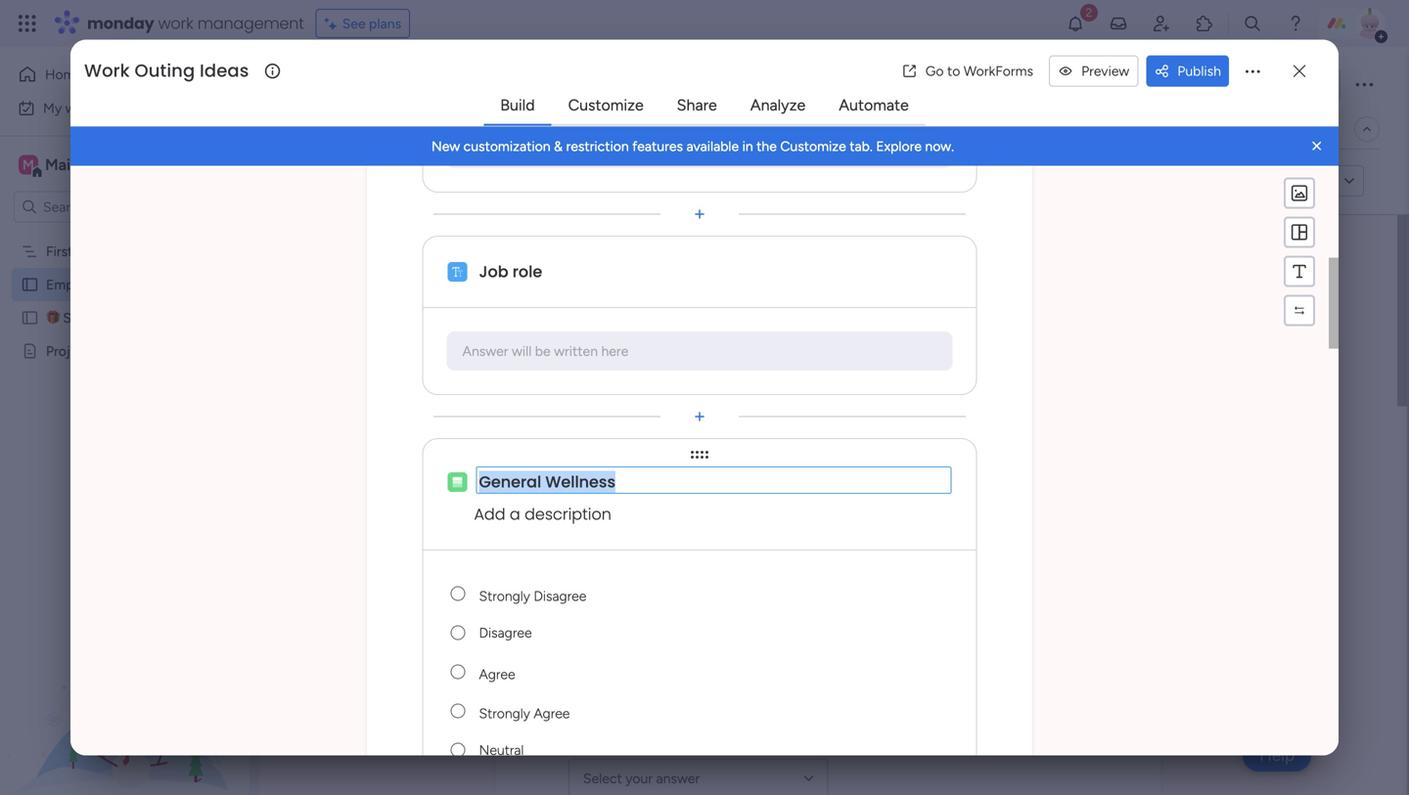 Task type: locate. For each thing, give the bounding box(es) containing it.
1 horizontal spatial employee
[[297, 62, 449, 106]]

2 vertical spatial being
[[812, 303, 902, 346]]

1 horizontal spatial customize
[[780, 138, 846, 155]]

menu image
[[1290, 223, 1309, 242]]

tab list
[[484, 87, 925, 126]]

help image
[[1286, 14, 1305, 33]]

& inside banner banner
[[554, 138, 563, 155]]

help button
[[1243, 740, 1311, 772]]

employee up name at the left
[[568, 303, 724, 346]]

agree inside strongly agree button
[[534, 706, 570, 722]]

analyze
[[750, 96, 806, 115]]

1 vertical spatial &
[[154, 343, 163, 360]]

form button up powered
[[374, 114, 435, 145]]

name group containing name
[[568, 368, 1088, 481]]

agree button
[[476, 653, 910, 692]]

1 vertical spatial agree
[[534, 706, 570, 722]]

work inside button
[[65, 100, 95, 116]]

approvals
[[166, 343, 227, 360]]

0 vertical spatial public board image
[[21, 275, 39, 294]]

explore
[[876, 138, 922, 155]]

integrate
[[1066, 121, 1122, 137]]

drag to reorder the question image
[[690, 445, 709, 465]]

1 vertical spatial work
[[65, 100, 95, 116]]

being inside list box
[[140, 276, 174, 293]]

form up new on the left
[[449, 121, 481, 137]]

automate down invite / 1 button
[[1262, 121, 1323, 137]]

automate link
[[823, 88, 925, 123]]

2 strongly from the top
[[479, 706, 530, 722]]

1 vertical spatial employee
[[46, 276, 107, 293]]

inbox image
[[1109, 14, 1128, 33]]

description
[[525, 504, 611, 526]]

ruby anderson image
[[1354, 8, 1386, 39]]

0 horizontal spatial being
[[140, 276, 174, 293]]

2 horizontal spatial survey
[[910, 303, 1015, 346]]

management
[[197, 12, 304, 34]]

lottie animation element
[[0, 598, 250, 796]]

will
[[512, 343, 532, 360]]

list box
[[0, 231, 250, 632]]

strongly for strongly disagree
[[479, 588, 530, 605]]

0 vertical spatial employee
[[297, 62, 449, 106]]

share link
[[661, 88, 733, 123]]

requests
[[94, 343, 151, 360]]

1 public board image from the top
[[21, 275, 39, 294]]

&
[[554, 138, 563, 155], [154, 343, 163, 360]]

customize right the
[[780, 138, 846, 155]]

form
[[388, 121, 420, 137], [449, 121, 481, 137]]

notifications image
[[1066, 14, 1085, 33]]

form button
[[374, 114, 435, 145], [435, 114, 496, 145]]

add new question image
[[690, 205, 709, 224]]

my work button
[[12, 92, 210, 124]]

0 horizontal spatial survey
[[178, 276, 218, 293]]

1 horizontal spatial being
[[534, 62, 622, 106]]

customize
[[568, 96, 644, 115], [780, 138, 846, 155]]

2 form from the left
[[449, 121, 481, 137]]

invite
[[1280, 76, 1314, 92]]

strongly disagree button
[[476, 575, 910, 614]]

0 horizontal spatial employee
[[46, 276, 107, 293]]

see
[[342, 15, 366, 32]]

well-
[[457, 62, 534, 106], [110, 276, 140, 293], [732, 303, 812, 346]]

add new question image
[[690, 407, 709, 427]]

0 vertical spatial well-
[[457, 62, 534, 106]]

2 public board image from the top
[[21, 309, 39, 327]]

home
[[45, 66, 82, 83]]

my
[[43, 100, 62, 116]]

outing
[[135, 58, 195, 83]]

1 form from the left
[[388, 121, 420, 137]]

build link
[[485, 88, 551, 123]]

employee
[[297, 62, 449, 106], [46, 276, 107, 293], [568, 303, 724, 346]]

more actions image
[[1243, 61, 1262, 81]]

strongly
[[479, 588, 530, 605], [479, 706, 530, 722]]

customization tools toolbar
[[1284, 178, 1315, 327]]

copy form link
[[1238, 173, 1327, 190]]

work for my
[[65, 100, 95, 116]]

3 name group from the top
[[568, 595, 1088, 708]]

0 vertical spatial automate
[[839, 96, 909, 115]]

2 vertical spatial employee
[[568, 303, 724, 346]]

see plans
[[342, 15, 401, 32]]

select product image
[[18, 14, 37, 33]]

name group containing department
[[568, 481, 1088, 595]]

form form containing job
[[70, 33, 1339, 796]]

strongly agree button
[[476, 692, 910, 731]]

work right my
[[65, 100, 95, 116]]

form up powered
[[388, 121, 420, 137]]

0 horizontal spatial work
[[65, 100, 95, 116]]

1 name group from the top
[[568, 368, 1088, 481]]

1 horizontal spatial agree
[[534, 706, 570, 722]]

well- inside list box
[[110, 276, 140, 293]]

option
[[0, 234, 250, 238]]

1 horizontal spatial form
[[449, 121, 481, 137]]

restriction
[[566, 138, 629, 155]]

1 vertical spatial automate
[[1262, 121, 1323, 137]]

0 horizontal spatial agree
[[479, 667, 515, 683]]

1 horizontal spatial work
[[158, 12, 193, 34]]

go to workforms
[[925, 63, 1033, 79]]

1 horizontal spatial well-
[[457, 62, 534, 106]]

1 vertical spatial customize
[[780, 138, 846, 155]]

autopilot image
[[1237, 116, 1254, 141]]

work
[[84, 58, 130, 83]]

2 horizontal spatial well-
[[732, 303, 812, 346]]

work up work outing ideas field
[[158, 12, 193, 34]]

1 vertical spatial well-
[[110, 276, 140, 293]]

work
[[158, 12, 193, 34], [65, 100, 95, 116]]

Job role field
[[568, 646, 1088, 685]]

help
[[1260, 746, 1295, 766]]

1 vertical spatial strongly
[[479, 706, 530, 722]]

employee up table
[[297, 62, 449, 106]]

here
[[601, 343, 629, 360]]

0 horizontal spatial &
[[154, 343, 163, 360]]

component__icon image
[[448, 262, 467, 282], [448, 473, 467, 492]]

1 vertical spatial survey
[[178, 276, 218, 293]]

strongly for strongly agree
[[479, 706, 530, 722]]

secret
[[63, 310, 104, 326]]

0 horizontal spatial form
[[388, 121, 420, 137]]

customize inside banner banner
[[780, 138, 846, 155]]

Name field
[[568, 419, 1088, 458]]

customize up restriction
[[568, 96, 644, 115]]

workforms logo image
[[483, 166, 594, 197]]

0 vertical spatial work
[[158, 12, 193, 34]]

invite members image
[[1152, 14, 1171, 33]]

automate up the tab.
[[839, 96, 909, 115]]

workspace selection element
[[19, 153, 163, 179]]

list box containing first board
[[0, 231, 250, 632]]

0 vertical spatial survey
[[630, 62, 731, 106]]

1 vertical spatial public board image
[[21, 309, 39, 327]]

& right requests
[[154, 343, 163, 360]]

copy form link button
[[1201, 166, 1335, 197]]

go
[[925, 63, 944, 79]]

2 component__icon image from the top
[[448, 473, 467, 492]]

job
[[479, 261, 508, 283]]

strongly disagree
[[479, 588, 587, 605]]

public board image
[[21, 275, 39, 294], [21, 309, 39, 327]]

a
[[510, 504, 520, 526]]

2 vertical spatial employee well-being survey
[[568, 303, 1015, 346]]

0 horizontal spatial well-
[[110, 276, 140, 293]]

customization
[[464, 138, 551, 155]]

lottie animation image
[[0, 598, 250, 796]]

banner banner
[[70, 127, 1339, 166]]

0 vertical spatial being
[[534, 62, 622, 106]]

0 vertical spatial customize
[[568, 96, 644, 115]]

2 vertical spatial well-
[[732, 303, 812, 346]]

project requests & approvals
[[46, 343, 227, 360]]

features
[[632, 138, 683, 155]]

1 vertical spatial being
[[140, 276, 174, 293]]

form form
[[70, 33, 1339, 796], [259, 215, 1407, 796]]

to
[[947, 63, 960, 79]]

publish
[[1178, 63, 1221, 79]]

survey
[[630, 62, 731, 106], [178, 276, 218, 293], [910, 303, 1015, 346]]

by
[[458, 172, 475, 191]]

well- inside form form
[[732, 303, 812, 346]]

strongly agree
[[479, 706, 570, 722]]

1 vertical spatial component__icon image
[[448, 473, 467, 492]]

None field
[[476, 614, 910, 653], [476, 731, 910, 770], [476, 614, 910, 653], [476, 731, 910, 770]]

& left restriction
[[554, 138, 563, 155]]

public board image for 🎁 secret santa
[[21, 309, 39, 327]]

menu image
[[1290, 262, 1309, 281]]

0 vertical spatial &
[[554, 138, 563, 155]]

name group
[[568, 368, 1088, 481], [568, 481, 1088, 595], [568, 595, 1088, 708], [568, 708, 1088, 796]]

0 vertical spatial agree
[[479, 667, 515, 683]]

1 form button from the left
[[374, 114, 435, 145]]

being
[[534, 62, 622, 106], [140, 276, 174, 293], [812, 303, 902, 346]]

0 vertical spatial component__icon image
[[448, 262, 467, 282]]

collapse board header image
[[1359, 121, 1375, 137]]

ideas
[[200, 58, 249, 83]]

& for requests
[[154, 343, 163, 360]]

0 vertical spatial strongly
[[479, 588, 530, 605]]

2 name group from the top
[[568, 481, 1088, 595]]

form button left the add view 'icon'
[[435, 114, 496, 145]]

1 horizontal spatial &
[[554, 138, 563, 155]]

preview
[[1081, 63, 1130, 79]]

4 name group from the top
[[568, 708, 1088, 796]]

answer
[[462, 343, 508, 360]]

employee well-being survey
[[297, 62, 731, 106], [46, 276, 218, 293], [568, 303, 1015, 346]]

1 vertical spatial employee well-being survey
[[46, 276, 218, 293]]

0 horizontal spatial automate
[[839, 96, 909, 115]]

2 horizontal spatial employee
[[568, 303, 724, 346]]

Employee well-being survey field
[[293, 62, 736, 106]]

1 strongly from the top
[[479, 588, 530, 605]]

build
[[500, 96, 535, 115]]

automate
[[839, 96, 909, 115], [1262, 121, 1323, 137]]

employee down first board
[[46, 276, 107, 293]]

disagree
[[534, 588, 587, 605]]

first board
[[46, 243, 112, 260]]



Task type: vqa. For each thing, say whether or not it's contained in the screenshot.
second The Add To Favorites icon from the right
no



Task type: describe. For each thing, give the bounding box(es) containing it.
1
[[1326, 76, 1332, 92]]

m
[[23, 157, 34, 173]]

role
[[513, 261, 542, 283]]

Type your question here text field
[[476, 467, 952, 494]]

now.
[[925, 138, 954, 155]]

main workspace
[[45, 156, 160, 174]]

search everything image
[[1243, 14, 1262, 33]]

workspace image
[[19, 154, 38, 176]]

powered
[[393, 172, 454, 191]]

0 horizontal spatial customize
[[568, 96, 644, 115]]

santa
[[107, 310, 142, 326]]

copy
[[1238, 173, 1271, 190]]

my work
[[43, 100, 95, 116]]

analyze link
[[735, 88, 821, 123]]

invite / 1 button
[[1244, 69, 1341, 100]]

preview button
[[1049, 55, 1138, 87]]

available
[[686, 138, 739, 155]]

activity button
[[1143, 69, 1236, 100]]

work outing ideas
[[84, 58, 249, 83]]

add
[[474, 504, 505, 526]]

board
[[76, 243, 112, 260]]

answer will be written here
[[462, 343, 629, 360]]

2 form button from the left
[[435, 114, 496, 145]]

powered by
[[393, 172, 475, 191]]

new customization & restriction features available in the customize tab. explore now.
[[432, 138, 954, 155]]

work for monday
[[158, 12, 193, 34]]

written
[[554, 343, 598, 360]]

invite / 1
[[1280, 76, 1332, 92]]

new
[[432, 138, 460, 155]]

tab.
[[850, 138, 873, 155]]

first
[[46, 243, 73, 260]]

background color and image selector image
[[1290, 184, 1309, 203]]

main
[[45, 156, 79, 174]]

dapulse integrations image
[[1043, 122, 1058, 137]]

tab list containing build
[[484, 87, 925, 126]]

form form containing employee well-being survey
[[259, 215, 1407, 796]]

1 component__icon image from the top
[[448, 262, 467, 282]]

employee well-being survey inside form form
[[568, 303, 1015, 346]]

Department field
[[568, 532, 1088, 571]]

2 vertical spatial survey
[[910, 303, 1015, 346]]

/
[[1318, 76, 1323, 92]]

publish button
[[1146, 55, 1229, 87]]

2 image
[[1080, 1, 1098, 23]]

department
[[568, 495, 664, 517]]

Work Outing Ideas field
[[79, 58, 262, 84]]

🎁
[[46, 310, 60, 326]]

go to workforms button
[[894, 55, 1041, 87]]

1 horizontal spatial automate
[[1262, 121, 1323, 137]]

add a description
[[474, 504, 611, 526]]

activity
[[1151, 76, 1199, 92]]

table button
[[297, 114, 374, 145]]

table
[[327, 121, 359, 137]]

Search in workspace field
[[41, 196, 163, 218]]

form for 2nd form button from left
[[449, 121, 481, 137]]

share
[[677, 96, 717, 115]]

form for 2nd form button from right
[[388, 121, 420, 137]]

job role
[[479, 261, 542, 283]]

add view image
[[507, 122, 515, 136]]

form
[[1274, 173, 1303, 190]]

link
[[1306, 173, 1327, 190]]

employee well-being survey inside list box
[[46, 276, 218, 293]]

workforms
[[964, 63, 1033, 79]]

plans
[[369, 15, 401, 32]]

public board image for employee well-being survey
[[21, 275, 39, 294]]

be
[[535, 343, 551, 360]]

in
[[742, 138, 753, 155]]

monday
[[87, 12, 154, 34]]

home button
[[12, 59, 210, 90]]

2 horizontal spatial being
[[812, 303, 902, 346]]

project
[[46, 343, 90, 360]]

monday work management
[[87, 12, 304, 34]]

0 vertical spatial employee well-being survey
[[297, 62, 731, 106]]

customize link
[[552, 88, 659, 123]]

1 horizontal spatial survey
[[630, 62, 731, 106]]

agree inside agree button
[[479, 667, 515, 683]]

name
[[568, 382, 616, 404]]

automate inside automate link
[[839, 96, 909, 115]]

survey inside list box
[[178, 276, 218, 293]]

workspace
[[83, 156, 160, 174]]

the
[[757, 138, 777, 155]]

close image
[[1307, 137, 1327, 156]]

& for customization
[[554, 138, 563, 155]]

apps image
[[1195, 14, 1214, 33]]

🎁 secret santa
[[46, 310, 142, 326]]

see plans button
[[316, 9, 410, 38]]



